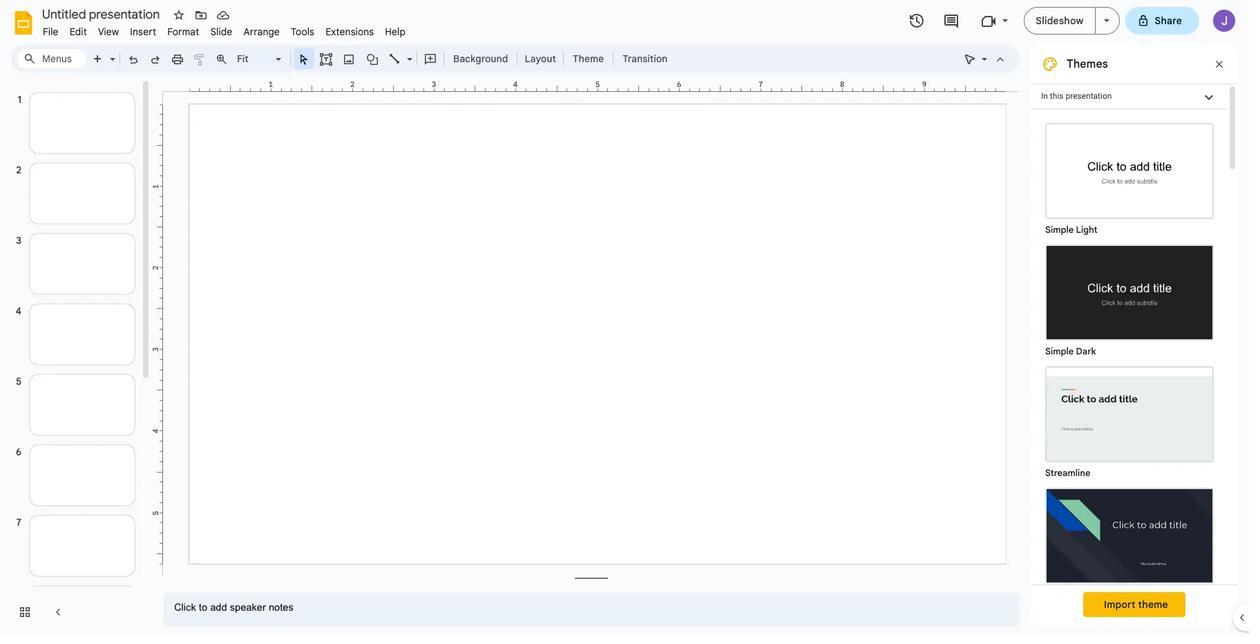 Task type: locate. For each thing, give the bounding box(es) containing it.
file
[[43, 26, 59, 38]]

streamline
[[1046, 467, 1091, 479]]

in this presentation tab
[[1031, 84, 1228, 109]]

tools
[[291, 26, 315, 38]]

share
[[1156, 15, 1183, 27]]

transition button
[[617, 48, 674, 69]]

navigation inside themes application
[[0, 78, 152, 637]]

simple left light
[[1046, 224, 1074, 236]]

option group containing simple light
[[1031, 109, 1228, 637]]

main toolbar
[[86, 48, 675, 69]]

import theme button
[[1084, 592, 1186, 617]]

1 vertical spatial simple
[[1046, 346, 1074, 357]]

navigation
[[0, 78, 152, 637]]

simple inside "radio"
[[1046, 346, 1074, 357]]

view menu item
[[93, 24, 125, 40]]

simple for simple light
[[1046, 224, 1074, 236]]

help menu item
[[380, 24, 411, 40]]

2 simple from the top
[[1046, 346, 1074, 357]]

presentation
[[1066, 91, 1113, 101]]

share button
[[1126, 7, 1200, 35]]

simple left the 'dark'
[[1046, 346, 1074, 357]]

Star checkbox
[[169, 6, 189, 25]]

insert image image
[[341, 49, 357, 68]]

Rename text field
[[37, 6, 168, 22]]

new slide with layout image
[[106, 50, 115, 55]]

slide menu item
[[205, 24, 238, 40]]

view
[[98, 26, 119, 38]]

menu bar banner
[[0, 0, 1250, 637]]

menu bar containing file
[[37, 18, 411, 41]]

simple inside option
[[1046, 224, 1074, 236]]

layout
[[525, 53, 556, 65]]

simple dark
[[1046, 346, 1097, 357]]

presentation options image
[[1104, 19, 1110, 22]]

transition
[[623, 53, 668, 65]]

0 vertical spatial simple
[[1046, 224, 1074, 236]]

arrange menu item
[[238, 24, 285, 40]]

themes
[[1067, 57, 1109, 71]]

import theme
[[1105, 599, 1169, 611]]

1 simple from the top
[[1046, 224, 1074, 236]]

mode and view toolbar
[[960, 45, 1012, 73]]

edit menu item
[[64, 24, 93, 40]]

menu bar
[[37, 18, 411, 41]]

live pointer settings image
[[979, 50, 988, 55]]

theme button
[[567, 48, 611, 69]]

simple
[[1046, 224, 1074, 236], [1046, 346, 1074, 357]]

edit
[[70, 26, 87, 38]]

option group inside the themes "section"
[[1031, 109, 1228, 637]]

import
[[1105, 599, 1136, 611]]

Simple Dark radio
[[1039, 238, 1222, 359]]

arrange
[[244, 26, 280, 38]]

Focus radio
[[1039, 481, 1222, 603]]

theme
[[1139, 599, 1169, 611]]

option group
[[1031, 109, 1228, 637]]

theme
[[573, 53, 604, 65]]

Streamline radio
[[1039, 359, 1222, 481]]

Menus field
[[17, 49, 86, 68]]



Task type: vqa. For each thing, say whether or not it's contained in the screenshot.
Highlight color image
no



Task type: describe. For each thing, give the bounding box(es) containing it.
themes section
[[1031, 45, 1239, 637]]

shape image
[[365, 49, 381, 68]]

slideshow
[[1037, 15, 1084, 27]]

focus image
[[1047, 489, 1213, 583]]

format menu item
[[162, 24, 205, 40]]

extensions
[[326, 26, 374, 38]]

in
[[1042, 91, 1049, 101]]

light
[[1077, 224, 1098, 236]]

Zoom field
[[233, 49, 288, 69]]

Zoom text field
[[235, 49, 274, 68]]

file menu item
[[37, 24, 64, 40]]

slide
[[210, 26, 233, 38]]

simple light
[[1046, 224, 1098, 236]]

in this presentation
[[1042, 91, 1113, 101]]

this
[[1051, 91, 1064, 101]]

format
[[167, 26, 199, 38]]

dark
[[1077, 346, 1097, 357]]

extensions menu item
[[320, 24, 380, 40]]

themes application
[[0, 0, 1250, 637]]

background button
[[447, 48, 515, 69]]

select line image
[[404, 50, 413, 55]]

insert menu item
[[125, 24, 162, 40]]

tools menu item
[[285, 24, 320, 40]]

slideshow button
[[1025, 7, 1096, 35]]

background
[[453, 53, 508, 65]]

insert
[[130, 26, 156, 38]]

simple for simple dark
[[1046, 346, 1074, 357]]

layout button
[[521, 48, 561, 69]]

menu bar inside menu bar banner
[[37, 18, 411, 41]]

help
[[385, 26, 406, 38]]

Simple Light radio
[[1039, 116, 1222, 637]]



